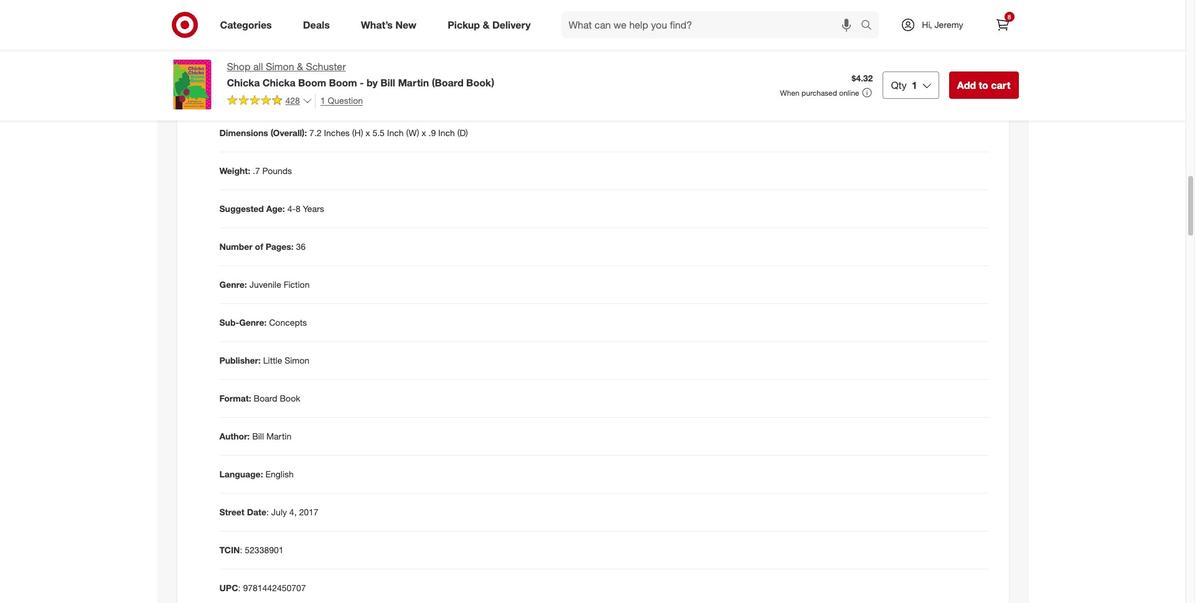 Task type: locate. For each thing, give the bounding box(es) containing it.
.7
[[253, 166, 260, 176]]

0 horizontal spatial little
[[263, 356, 282, 366]]

(h)
[[352, 128, 363, 139]]

to right add
[[979, 79, 989, 91]]

dimensions
[[219, 128, 268, 139]]

1 vertical spatial martin
[[266, 432, 292, 442]]

genre: left concepts
[[239, 318, 267, 328]]

inches
[[324, 128, 350, 139]]

2 vertical spatial :
[[238, 584, 241, 594]]

genre:
[[219, 280, 247, 290], [239, 318, 267, 328]]

: left july
[[266, 508, 269, 518]]

of left 'pages:'
[[255, 242, 263, 252]]

1 vertical spatial and
[[286, 40, 301, 51]]

x right the (h)
[[366, 128, 370, 139]]

a inside , which received a caldecott honor. she lives in milwaukee, wisconsin.
[[408, 40, 413, 51]]

0 vertical spatial :
[[266, 508, 269, 518]]

1 vertical spatial :
[[240, 546, 242, 556]]

pickup & delivery
[[448, 18, 531, 31]]

1 left question
[[321, 95, 325, 106]]

all
[[253, 60, 263, 73]]

1 horizontal spatial x
[[422, 128, 426, 139]]

5.5
[[373, 128, 385, 139]]

0 vertical spatial book
[[432, 15, 453, 26]]

bill inside shop all simon & schuster chicka chicka boom boom - by bill martin (board book)
[[381, 76, 395, 89]]

(d)
[[457, 128, 468, 139]]

sub-genre: concepts
[[219, 318, 307, 328]]

0 horizontal spatial a
[[408, 40, 413, 51]]

juvenile
[[249, 280, 281, 290]]

weight:
[[219, 166, 250, 176]]

x left .9 at top left
[[422, 128, 426, 139]]

author: bill martin
[[219, 432, 292, 442]]

1 vertical spatial genre:
[[239, 318, 267, 328]]

sub-
[[219, 318, 239, 328]]

and
[[438, 3, 452, 13], [286, 40, 301, 51]]

when
[[780, 88, 800, 98]]

search button
[[856, 11, 886, 41]]

honor.
[[456, 40, 481, 51]]

delivery
[[492, 18, 531, 31]]

0 horizontal spatial book
[[280, 394, 300, 404]]

a down waiting
[[408, 40, 413, 51]]

1 horizontal spatial &
[[483, 18, 490, 31]]

, which received a caldecott honor. she lives in milwaukee, wisconsin.
[[219, 40, 573, 63]]

0 vertical spatial &
[[483, 18, 490, 31]]

suggested
[[219, 204, 264, 214]]

boom down schuster
[[298, 76, 326, 89]]

created
[[280, 3, 309, 13]]

1 vertical spatial to
[[979, 79, 989, 91]]

mice
[[458, 15, 477, 26]]

simon right all
[[266, 60, 294, 73]]

2017
[[299, 508, 319, 518]]

hi, jeremy
[[922, 19, 963, 30]]

0 horizontal spatial to
[[334, 28, 342, 38]]

pickup & delivery link
[[437, 11, 546, 39]]

0 horizontal spatial martin
[[266, 432, 292, 442]]

1 horizontal spatial little
[[498, 15, 517, 26]]

0 vertical spatial simon
[[266, 60, 294, 73]]

fiction
[[284, 280, 310, 290]]

1 horizontal spatial to
[[979, 79, 989, 91]]

0 horizontal spatial inch
[[387, 128, 404, 139]]

2 inch from the left
[[438, 128, 455, 139]]

online
[[839, 88, 859, 98]]

search
[[856, 20, 886, 32]]

1 vertical spatial 8
[[296, 204, 301, 214]]

martin
[[398, 76, 429, 89], [266, 432, 292, 442]]

upc
[[219, 584, 238, 594]]

categories link
[[209, 11, 287, 39]]

and down spots
[[286, 40, 301, 51]]

simon for all
[[266, 60, 294, 73]]

0 vertical spatial of
[[278, 28, 286, 38]]

to up zoo
[[334, 28, 342, 38]]

1 horizontal spatial a
[[514, 28, 519, 38]]

boom
[[278, 15, 302, 26], [304, 15, 328, 26], [298, 76, 326, 89], [329, 76, 357, 89]]

and inside lois ehlert has created numerous inventive, celebrated, and bestselling picture books, including chicka chicka boom boom , holey moley , the scraps book , mice , ten little caterpillars rrralph , lots of spots , boo to you! , leaf man , waiting for wings , planting a rainbow
[[438, 3, 452, 13]]

publisher:
[[219, 356, 261, 366]]

which
[[347, 40, 370, 51]]

man
[[385, 28, 402, 38]]

publisher: little simon
[[219, 356, 310, 366]]

cart
[[991, 79, 1011, 91]]

chicka up rrralph
[[219, 15, 246, 26]]

dimensions (overall): 7.2 inches (h) x 5.5 inch (w) x .9 inch (d)
[[219, 128, 468, 139]]

book right board
[[280, 394, 300, 404]]

of right lots
[[278, 28, 286, 38]]

,
[[328, 15, 330, 26], [381, 15, 383, 26], [453, 15, 455, 26], [477, 15, 479, 26], [254, 28, 256, 38], [311, 28, 313, 38], [361, 28, 364, 38], [402, 28, 405, 38], [475, 28, 477, 38], [281, 40, 284, 51], [342, 40, 344, 51]]

little
[[498, 15, 517, 26], [263, 356, 282, 366]]

1 horizontal spatial book
[[432, 15, 453, 26]]

street date : july 4, 2017
[[219, 508, 319, 518]]

chicka up lots
[[249, 15, 276, 26]]

little right the 'publisher:'
[[263, 356, 282, 366]]

8 left years
[[296, 204, 301, 214]]

0 horizontal spatial 1
[[321, 95, 325, 106]]

of inside lois ehlert has created numerous inventive, celebrated, and bestselling picture books, including chicka chicka boom boom , holey moley , the scraps book , mice , ten little caterpillars rrralph , lots of spots , boo to you! , leaf man , waiting for wings , planting a rainbow
[[278, 28, 286, 38]]

1 horizontal spatial and
[[438, 3, 452, 13]]

1 horizontal spatial bill
[[381, 76, 395, 89]]

bill right by
[[381, 76, 395, 89]]

caldecott
[[415, 40, 453, 51]]

inch right .9 at top left
[[438, 128, 455, 139]]

0 vertical spatial genre:
[[219, 280, 247, 290]]

martin left the (board
[[398, 76, 429, 89]]

1 vertical spatial simon
[[285, 356, 310, 366]]

& down , and color zoo
[[297, 60, 303, 73]]

1 vertical spatial book
[[280, 394, 300, 404]]

book)
[[466, 76, 494, 89]]

8 right "jeremy" in the top of the page
[[1008, 13, 1011, 21]]

deals
[[303, 18, 330, 31]]

simon inside shop all simon & schuster chicka chicka boom boom - by bill martin (board book)
[[266, 60, 294, 73]]

1 inside '1 question' link
[[321, 95, 325, 106]]

, inside , which received a caldecott honor. she lives in milwaukee, wisconsin.
[[342, 40, 344, 51]]

martin inside shop all simon & schuster chicka chicka boom boom - by bill martin (board book)
[[398, 76, 429, 89]]

by
[[367, 76, 378, 89]]

1 horizontal spatial 1
[[912, 79, 917, 91]]

1 horizontal spatial inch
[[438, 128, 455, 139]]

number
[[219, 242, 253, 252]]

shop
[[227, 60, 251, 73]]

: for 52338901
[[240, 546, 242, 556]]

1 horizontal spatial of
[[278, 28, 286, 38]]

1 vertical spatial &
[[297, 60, 303, 73]]

books,
[[529, 3, 555, 13]]

1 vertical spatial of
[[255, 242, 263, 252]]

1 inch from the left
[[387, 128, 404, 139]]

0 horizontal spatial x
[[366, 128, 370, 139]]

simon
[[266, 60, 294, 73], [285, 356, 310, 366]]

1 vertical spatial 1
[[321, 95, 325, 106]]

purchased
[[802, 88, 837, 98]]

martin up english
[[266, 432, 292, 442]]

0 vertical spatial a
[[514, 28, 519, 38]]

0 vertical spatial martin
[[398, 76, 429, 89]]

image of chicka chicka boom boom - by bill martin (board book) image
[[167, 60, 217, 110]]

vegetable
[[219, 40, 258, 51]]

0 horizontal spatial and
[[286, 40, 301, 51]]

: left 9781442450707
[[238, 584, 241, 594]]

zoo
[[327, 40, 342, 51]]

1 horizontal spatial 8
[[1008, 13, 1011, 21]]

book
[[432, 15, 453, 26], [280, 394, 300, 404]]

book up for
[[432, 15, 453, 26]]

(w)
[[406, 128, 419, 139]]

&
[[483, 18, 490, 31], [297, 60, 303, 73]]

a up the lives
[[514, 28, 519, 38]]

: left 52338901
[[240, 546, 242, 556]]

bill right 'author:'
[[252, 432, 264, 442]]

in
[[521, 40, 527, 51]]

0 horizontal spatial bill
[[252, 432, 264, 442]]

language: english
[[219, 470, 294, 480]]

genre: left juvenile
[[219, 280, 247, 290]]

0 vertical spatial to
[[334, 28, 342, 38]]

1 vertical spatial a
[[408, 40, 413, 51]]

planting
[[480, 28, 512, 38]]

bestselling
[[455, 3, 497, 13]]

chicka
[[219, 15, 246, 26], [249, 15, 276, 26], [227, 76, 260, 89], [263, 76, 295, 89]]

spots
[[288, 28, 311, 38]]

chicka down the shop at the top
[[227, 76, 260, 89]]

specifications button
[[187, 83, 999, 122]]

& inside shop all simon & schuster chicka chicka boom boom - by bill martin (board book)
[[297, 60, 303, 73]]

1 horizontal spatial martin
[[398, 76, 429, 89]]

ehlert
[[238, 3, 261, 13]]

and up for
[[438, 3, 452, 13]]

& right mice
[[483, 18, 490, 31]]

0 vertical spatial bill
[[381, 76, 395, 89]]

0 horizontal spatial &
[[297, 60, 303, 73]]

inch right 5.5
[[387, 128, 404, 139]]

0 vertical spatial 1
[[912, 79, 917, 91]]

hi,
[[922, 19, 932, 30]]

simon down concepts
[[285, 356, 310, 366]]

qty 1
[[891, 79, 917, 91]]

rainbow
[[521, 28, 555, 38]]

she
[[483, 40, 499, 51]]

has
[[263, 3, 277, 13]]

0 vertical spatial and
[[438, 3, 452, 13]]

little down picture
[[498, 15, 517, 26]]

a inside lois ehlert has created numerous inventive, celebrated, and bestselling picture books, including chicka chicka boom boom , holey moley , the scraps book , mice , ten little caterpillars rrralph , lots of spots , boo to you! , leaf man , waiting for wings , planting a rainbow
[[514, 28, 519, 38]]

schuster
[[306, 60, 346, 73]]

0 vertical spatial little
[[498, 15, 517, 26]]

picture
[[499, 3, 526, 13]]

2 x from the left
[[422, 128, 426, 139]]

inch
[[387, 128, 404, 139], [438, 128, 455, 139]]

1 right qty
[[912, 79, 917, 91]]



Task type: describe. For each thing, give the bounding box(es) containing it.
date
[[247, 508, 266, 518]]

including
[[557, 3, 592, 13]]

what's new
[[361, 18, 417, 31]]

to inside lois ehlert has created numerous inventive, celebrated, and bestselling picture books, including chicka chicka boom boom , holey moley , the scraps book , mice , ten little caterpillars rrralph , lots of spots , boo to you! , leaf man , waiting for wings , planting a rainbow
[[334, 28, 342, 38]]

categories
[[220, 18, 272, 31]]

moley
[[357, 15, 381, 26]]

1 x from the left
[[366, 128, 370, 139]]

upc : 9781442450707
[[219, 584, 306, 594]]

ten
[[482, 15, 495, 26]]

little inside lois ehlert has created numerous inventive, celebrated, and bestselling picture books, including chicka chicka boom boom , holey moley , the scraps book , mice , ten little caterpillars rrralph , lots of spots , boo to you! , leaf man , waiting for wings , planting a rainbow
[[498, 15, 517, 26]]

suggested age: 4-8 years
[[219, 204, 324, 214]]

numerous
[[312, 3, 351, 13]]

1 vertical spatial bill
[[252, 432, 264, 442]]

.9
[[429, 128, 436, 139]]

waiting
[[407, 28, 436, 38]]

milwaukee,
[[530, 40, 573, 51]]

0 horizontal spatial 8
[[296, 204, 301, 214]]

wisconsin.
[[219, 53, 261, 63]]

english
[[265, 470, 294, 480]]

52338901
[[245, 546, 284, 556]]

What can we help you find? suggestions appear below search field
[[561, 11, 864, 39]]

shop all simon & schuster chicka chicka boom boom - by bill martin (board book)
[[227, 60, 494, 89]]

8 link
[[989, 11, 1016, 39]]

format:
[[219, 394, 251, 404]]

what's
[[361, 18, 393, 31]]

growing
[[560, 28, 593, 38]]

0 vertical spatial 8
[[1008, 13, 1011, 21]]

wings
[[451, 28, 475, 38]]

9781442450707
[[243, 584, 306, 594]]

what's new link
[[350, 11, 432, 39]]

specifications
[[219, 95, 299, 109]]

concepts
[[269, 318, 307, 328]]

question
[[328, 95, 363, 106]]

you!
[[345, 28, 361, 38]]

deals link
[[292, 11, 345, 39]]

growing vegetable soup
[[219, 28, 593, 51]]

tcin : 52338901
[[219, 546, 284, 556]]

color
[[303, 40, 324, 51]]

format: board book
[[219, 394, 300, 404]]

boom up the boo
[[304, 15, 328, 26]]

pages:
[[266, 242, 294, 252]]

july
[[271, 508, 287, 518]]

simon for little
[[285, 356, 310, 366]]

boo
[[316, 28, 332, 38]]

lois ehlert has created numerous inventive, celebrated, and bestselling picture books, including chicka chicka boom boom , holey moley , the scraps book , mice , ten little caterpillars rrralph , lots of spots , boo to you! , leaf man , waiting for wings , planting a rainbow
[[219, 3, 592, 38]]

7.2
[[309, 128, 322, 139]]

caterpillars
[[519, 15, 563, 26]]

1 vertical spatial little
[[263, 356, 282, 366]]

chicka up 428 link
[[263, 76, 295, 89]]

add to cart
[[957, 79, 1011, 91]]

received
[[372, 40, 406, 51]]

tcin
[[219, 546, 240, 556]]

4-
[[287, 204, 296, 214]]

lives
[[501, 40, 518, 51]]

book inside lois ehlert has created numerous inventive, celebrated, and bestselling picture books, including chicka chicka boom boom , holey moley , the scraps book , mice , ten little caterpillars rrralph , lots of spots , boo to you! , leaf man , waiting for wings , planting a rainbow
[[432, 15, 453, 26]]

boom down created
[[278, 15, 302, 26]]

boom up 1 question
[[329, 76, 357, 89]]

428 link
[[227, 94, 312, 109]]

board
[[254, 394, 277, 404]]

pounds
[[262, 166, 292, 176]]

qty
[[891, 79, 907, 91]]

street
[[219, 508, 245, 518]]

age:
[[266, 204, 285, 214]]

: for 9781442450707
[[238, 584, 241, 594]]

author:
[[219, 432, 250, 442]]

to inside button
[[979, 79, 989, 91]]

scraps
[[403, 15, 430, 26]]

-
[[360, 76, 364, 89]]

$4.32
[[852, 73, 873, 83]]

add
[[957, 79, 976, 91]]

lots
[[259, 28, 276, 38]]

1 question
[[321, 95, 363, 106]]

celebrated,
[[392, 3, 435, 13]]

weight: .7 pounds
[[219, 166, 292, 176]]

lois
[[219, 3, 235, 13]]

inventive,
[[353, 3, 389, 13]]

0 horizontal spatial of
[[255, 242, 263, 252]]

language:
[[219, 470, 263, 480]]

holey
[[332, 15, 355, 26]]

years
[[303, 204, 324, 214]]

add to cart button
[[949, 71, 1019, 99]]

jeremy
[[935, 19, 963, 30]]

pickup
[[448, 18, 480, 31]]

for
[[438, 28, 449, 38]]



Task type: vqa. For each thing, say whether or not it's contained in the screenshot.
the qualifying inside If you made a qualifying in-store purchase during the bonus offer period but did not scan your Wallet or enter your phone number at checkout, you can scan the receipt. You can do this in the Target App in the Discover or Essential tabs, or enter your receipt on the dashboard on Target.com/circle within 14 days of the completed transaction.
no



